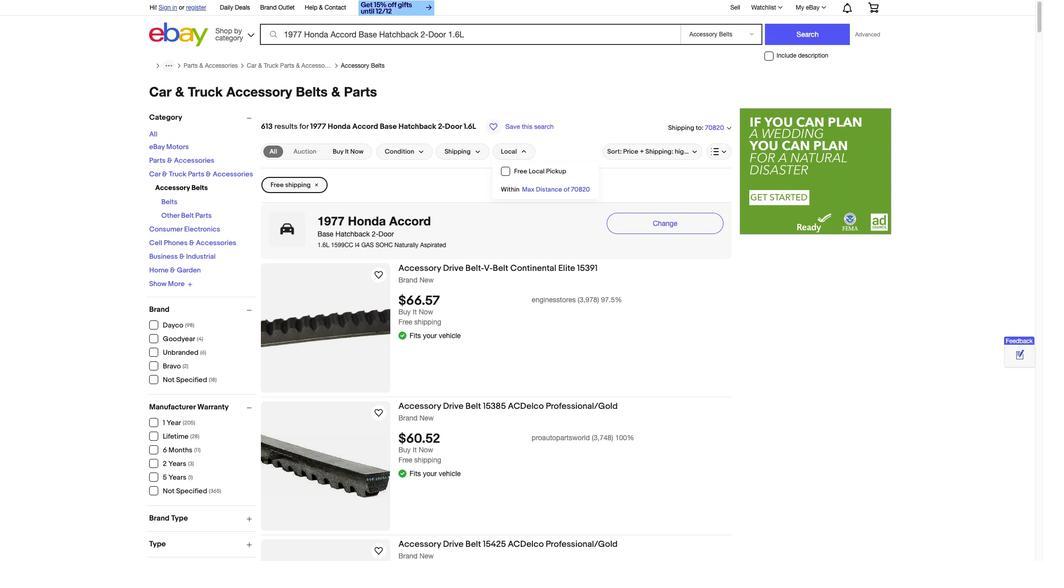 Task type: describe. For each thing, give the bounding box(es) containing it.
door inside 1977 honda accord base hatchback 2-door 1.6l 1599cc l4 gas sohc naturally aspirated
[[379, 230, 394, 238]]

year
[[167, 419, 181, 428]]

1 horizontal spatial accessory belts
[[341, 62, 385, 69]]

belt inside accessory drive belt-v-belt continental elite 15391 brand new
[[493, 264, 509, 274]]

(4)
[[197, 336, 203, 343]]

ebay inside the account navigation
[[807, 4, 820, 11]]

:
[[702, 124, 704, 132]]

it for $66.57
[[413, 308, 417, 316]]

brand type button
[[149, 514, 257, 523]]

base inside 1977 honda accord base hatchback 2-door 1.6l 1599cc l4 gas sohc naturally aspirated
[[318, 230, 334, 238]]

accessory drive belt 15385 acdelco professional/gold heading
[[399, 402, 618, 412]]

it for $60.52
[[413, 446, 417, 454]]

buy for $60.52
[[399, 446, 411, 454]]

1 horizontal spatial 1.6l
[[464, 122, 477, 132]]

my
[[797, 4, 805, 11]]

unbranded (6)
[[163, 349, 206, 357]]

ebay motors link
[[149, 143, 189, 151]]

belt for 15425
[[466, 540, 481, 550]]

1 vertical spatial type
[[149, 540, 166, 549]]

category
[[149, 113, 182, 122]]

drive for $66.57
[[443, 264, 464, 274]]

613
[[261, 122, 273, 132]]

acdelco for 15425
[[508, 540, 544, 550]]

hi!
[[150, 4, 157, 11]]

0 vertical spatial type
[[171, 514, 188, 523]]

2- inside 1977 honda accord base hatchback 2-door 1.6l 1599cc l4 gas sohc naturally aspirated
[[372, 230, 379, 238]]

naturally
[[395, 242, 419, 249]]

advanced
[[856, 31, 881, 37]]

all inside main content
[[270, 148, 277, 156]]

0 vertical spatial now
[[351, 148, 364, 156]]

accessory drive belt 15385 acdelco professional/gold brand new
[[399, 402, 618, 423]]

2 years (3)
[[163, 460, 194, 469]]

1977 inside 1977 honda accord base hatchback 2-door 1.6l 1599cc l4 gas sohc naturally aspirated
[[318, 214, 345, 228]]

your shopping cart image
[[868, 3, 880, 13]]

fits your vehicle for $66.57
[[410, 332, 461, 340]]

unbranded
[[163, 349, 199, 357]]

cell
[[149, 239, 162, 247]]

5
[[163, 474, 167, 482]]

by
[[234, 27, 242, 35]]

cell phones & accessories link
[[149, 239, 236, 247]]

brand button
[[149, 305, 257, 314]]

elite
[[559, 264, 576, 274]]

brand outlet
[[260, 4, 295, 11]]

1 vertical spatial 70820
[[571, 186, 590, 194]]

drive for $60.52
[[443, 402, 464, 412]]

sohc
[[376, 242, 393, 249]]

main content containing $66.57
[[261, 108, 732, 562]]

warranty
[[197, 403, 229, 412]]

(11)
[[194, 447, 201, 454]]

or
[[179, 4, 185, 11]]

free shipping link
[[262, 177, 328, 193]]

0 horizontal spatial all
[[149, 130, 158, 139]]

local button
[[493, 144, 536, 160]]

1 vertical spatial car & truck parts & accessories link
[[149, 170, 253, 179]]

15385
[[483, 402, 506, 412]]

electronics
[[184, 225, 220, 234]]

shop by category banner
[[144, 0, 887, 49]]

specified for not specified (365)
[[176, 487, 207, 496]]

accessory inside the accessory drive belt 15425 acdelco professional/gold brand new
[[399, 540, 441, 550]]

0 vertical spatial 1977
[[311, 122, 326, 132]]

(18)
[[209, 377, 217, 384]]

$66.57
[[399, 294, 440, 309]]

professional/gold for 15425
[[546, 540, 618, 550]]

not specified (18)
[[163, 376, 217, 385]]

home & garden link
[[149, 266, 201, 275]]

car inside ebay motors parts & accessories car & truck parts & accessories
[[149, 170, 161, 179]]

now for $60.52
[[419, 446, 434, 454]]

0 vertical spatial hatchback
[[399, 122, 437, 132]]

local inside the free local pickup link
[[529, 167, 545, 176]]

1.6l inside 1977 honda accord base hatchback 2-door 1.6l 1599cc l4 gas sohc naturally aspirated
[[318, 242, 330, 249]]

shop by category button
[[211, 23, 257, 44]]

other
[[161, 212, 180, 220]]

enginesstores
[[532, 296, 576, 304]]

70820 inside shipping to : 70820
[[706, 124, 725, 132]]

shipping for $60.52
[[415, 457, 442, 465]]

accessory drive belt-v-belt continental elite 15391 image
[[261, 309, 391, 348]]

(1)
[[188, 475, 193, 481]]

watchlist
[[752, 4, 777, 11]]

consumer
[[149, 225, 183, 234]]

accessories inside consumer electronics cell phones & accessories business & industrial home & garden
[[196, 239, 236, 247]]

business & industrial link
[[149, 253, 216, 261]]

(6)
[[200, 350, 206, 356]]

free shipping
[[271, 181, 311, 189]]

shipping for shipping to : 70820
[[669, 124, 695, 132]]

shop by category
[[216, 27, 243, 42]]

help & contact
[[305, 4, 346, 11]]

fits for $66.57
[[410, 332, 421, 340]]

brand type
[[149, 514, 188, 523]]

accessory drive belt 15425 acdelco professional/gold heading
[[399, 540, 618, 550]]

motors
[[166, 143, 189, 151]]

max
[[523, 186, 535, 194]]

accessory belts link
[[341, 62, 385, 69]]

brand down 5 at the left bottom of the page
[[149, 514, 170, 523]]

truck for accessory
[[188, 84, 223, 100]]

l4
[[355, 242, 360, 249]]

accessory inside the accessory drive belt 15385 acdelco professional/gold brand new
[[399, 402, 441, 412]]

vehicle for $66.57
[[439, 332, 461, 340]]

belts link
[[161, 198, 178, 206]]

truck inside ebay motors parts & accessories car & truck parts & accessories
[[169, 170, 187, 179]]

advertisement region
[[740, 108, 892, 235]]

months
[[169, 446, 193, 455]]

business
[[149, 253, 178, 261]]

garden
[[177, 266, 201, 275]]

(2)
[[183, 363, 189, 370]]

include description
[[777, 52, 829, 59]]

for
[[300, 122, 309, 132]]

0 horizontal spatial all link
[[149, 130, 158, 139]]

(365)
[[209, 488, 221, 495]]

accessory drive belt 15425 acdelco professional/gold brand new
[[399, 540, 618, 561]]

1 vertical spatial all link
[[264, 146, 283, 158]]

contact
[[325, 4, 346, 11]]

price
[[624, 148, 639, 156]]

brand inside the account navigation
[[260, 4, 277, 11]]

15391
[[578, 264, 598, 274]]

accessory drive belt-v-belt continental elite 15391 brand new
[[399, 264, 598, 284]]

description
[[799, 52, 829, 59]]

0 vertical spatial honda
[[328, 122, 351, 132]]

free inside proautopartsworld (3,748) 100% buy it now free shipping
[[399, 457, 413, 465]]

shipping for $66.57
[[415, 318, 442, 326]]

show more
[[149, 280, 185, 289]]

within
[[501, 186, 520, 194]]

parts inside belts other belt parts
[[196, 212, 212, 220]]

new for 15425
[[420, 553, 434, 561]]

daily deals
[[220, 4, 250, 11]]

professional/gold for 15385
[[546, 402, 618, 412]]

dayco (98)
[[163, 321, 194, 330]]

free down the all selected text box
[[271, 181, 284, 189]]

bravo (2)
[[163, 362, 189, 371]]

auction link
[[288, 146, 323, 158]]

1 horizontal spatial door
[[445, 122, 462, 132]]

daily deals link
[[220, 3, 250, 14]]

local inside local dropdown button
[[501, 148, 517, 156]]

pickup
[[547, 167, 567, 176]]

industrial
[[186, 253, 216, 261]]

category
[[216, 34, 243, 42]]

buy it now
[[333, 148, 364, 156]]

accessory inside accessory drive belt-v-belt continental elite 15391 brand new
[[399, 264, 441, 274]]

bravo
[[163, 362, 181, 371]]

brand inside accessory drive belt-v-belt continental elite 15391 brand new
[[399, 276, 418, 284]]

honda inside 1977 honda accord base hatchback 2-door 1.6l 1599cc l4 gas sohc naturally aspirated
[[348, 214, 386, 228]]

my ebay link
[[791, 2, 831, 14]]

+
[[640, 148, 645, 156]]



Task type: locate. For each thing, give the bounding box(es) containing it.
it inside proautopartsworld (3,748) 100% buy it now free shipping
[[413, 446, 417, 454]]

daily
[[220, 4, 233, 11]]

brand left outlet
[[260, 4, 277, 11]]

and text__icon image down $66.57
[[399, 331, 407, 339]]

2 specified from the top
[[176, 487, 207, 496]]

fits your vehicle
[[410, 332, 461, 340], [410, 470, 461, 478]]

proautopartsworld (3,748) 100% buy it now free shipping
[[399, 434, 635, 465]]

and text__icon image down $60.52
[[399, 469, 407, 477]]

1 vertical spatial shipping
[[415, 318, 442, 326]]

truck up car & truck accessory belts & parts in the top of the page
[[264, 62, 279, 69]]

1 not from the top
[[163, 376, 175, 385]]

parts & accessories
[[184, 62, 238, 69]]

auction
[[294, 148, 317, 156]]

0 vertical spatial door
[[445, 122, 462, 132]]

car up car & truck accessory belts & parts in the top of the page
[[247, 62, 257, 69]]

1 horizontal spatial accord
[[390, 214, 431, 228]]

0 vertical spatial local
[[501, 148, 517, 156]]

2 horizontal spatial truck
[[264, 62, 279, 69]]

professional/gold inside the accessory drive belt 15385 acdelco professional/gold brand new
[[546, 402, 618, 412]]

acdelco inside the accessory drive belt 15425 acdelco professional/gold brand new
[[508, 540, 544, 550]]

0 vertical spatial specified
[[176, 376, 207, 385]]

specified for not specified (18)
[[176, 376, 207, 385]]

hi! sign in or register
[[150, 4, 206, 11]]

acdelco inside the accessory drive belt 15385 acdelco professional/gold brand new
[[508, 402, 544, 412]]

local down save
[[501, 148, 517, 156]]

0 horizontal spatial type
[[149, 540, 166, 549]]

free up max
[[515, 167, 528, 176]]

type
[[171, 514, 188, 523], [149, 540, 166, 549]]

1 specified from the top
[[176, 376, 207, 385]]

vehicle for $60.52
[[439, 470, 461, 478]]

acdelco right "15385"
[[508, 402, 544, 412]]

belt left "15385"
[[466, 402, 481, 412]]

watch accessory drive belt 15385 acdelco professional/gold image
[[373, 407, 385, 419]]

0 vertical spatial 70820
[[706, 124, 725, 132]]

belt inside the accessory drive belt 15385 acdelco professional/gold brand new
[[466, 402, 481, 412]]

all
[[149, 130, 158, 139], [270, 148, 277, 156]]

shipping down auction link
[[285, 181, 311, 189]]

now inside enginesstores (3,978) 97.5% buy it now free shipping
[[419, 308, 434, 316]]

0 vertical spatial accessory belts
[[341, 62, 385, 69]]

1 horizontal spatial local
[[529, 167, 545, 176]]

1 horizontal spatial shipping
[[669, 124, 695, 132]]

1 professional/gold from the top
[[546, 402, 618, 412]]

years right 5 at the left bottom of the page
[[169, 474, 187, 482]]

ebay left motors
[[149, 143, 165, 151]]

of
[[564, 186, 570, 194]]

1 vertical spatial and text__icon image
[[399, 469, 407, 477]]

belt inside belts other belt parts
[[181, 212, 194, 220]]

2 vertical spatial shipping
[[415, 457, 442, 465]]

0 horizontal spatial local
[[501, 148, 517, 156]]

1.6l left "1599cc"
[[318, 242, 330, 249]]

results
[[275, 122, 298, 132]]

1 horizontal spatial ebay
[[807, 4, 820, 11]]

1 vertical spatial door
[[379, 230, 394, 238]]

now for $66.57
[[419, 308, 434, 316]]

0 vertical spatial professional/gold
[[546, 402, 618, 412]]

1 vertical spatial 2-
[[372, 230, 379, 238]]

fits
[[410, 332, 421, 340], [410, 470, 421, 478]]

0 vertical spatial your
[[423, 332, 437, 340]]

buy inside enginesstores (3,978) 97.5% buy it now free shipping
[[399, 308, 411, 316]]

show more button
[[149, 280, 193, 289]]

not for not specified (18)
[[163, 376, 175, 385]]

brand inside the accessory drive belt 15385 acdelco professional/gold brand new
[[399, 414, 418, 423]]

0 vertical spatial and text__icon image
[[399, 331, 407, 339]]

1 vertical spatial drive
[[443, 402, 464, 412]]

drive inside the accessory drive belt 15425 acdelco professional/gold brand new
[[443, 540, 464, 550]]

local
[[501, 148, 517, 156], [529, 167, 545, 176]]

accord up 'buy it now'
[[353, 122, 378, 132]]

brand up dayco
[[149, 305, 170, 314]]

shipping inside shipping to : 70820
[[669, 124, 695, 132]]

shipping:
[[646, 148, 674, 156]]

none submit inside shop by category banner
[[766, 24, 851, 45]]

0 horizontal spatial 1.6l
[[318, 242, 330, 249]]

(3,978)
[[578, 296, 600, 304]]

0 vertical spatial truck
[[264, 62, 279, 69]]

car for car & truck accessory belts & parts
[[149, 84, 172, 100]]

belt left 15425
[[466, 540, 481, 550]]

door up shipping dropdown button
[[445, 122, 462, 132]]

1 drive from the top
[[443, 264, 464, 274]]

3 drive from the top
[[443, 540, 464, 550]]

2 vertical spatial it
[[413, 446, 417, 454]]

shop
[[216, 27, 232, 35]]

ebay inside ebay motors parts & accessories car & truck parts & accessories
[[149, 143, 165, 151]]

drive left "15385"
[[443, 402, 464, 412]]

1 fits from the top
[[410, 332, 421, 340]]

2 vehicle from the top
[[439, 470, 461, 478]]

0 vertical spatial shipping
[[285, 181, 311, 189]]

car & truck accessory belts & parts
[[149, 84, 377, 100]]

2 acdelco from the top
[[508, 540, 544, 550]]

fits down $66.57
[[410, 332, 421, 340]]

5 years (1)
[[163, 474, 193, 482]]

hatchback inside 1977 honda accord base hatchback 2-door 1.6l 1599cc l4 gas sohc naturally aspirated
[[336, 230, 370, 238]]

1 vertical spatial hatchback
[[336, 230, 370, 238]]

70820 right the :
[[706, 124, 725, 132]]

parts & accessories link down category
[[184, 62, 238, 69]]

1 vertical spatial buy
[[399, 308, 411, 316]]

1 year (205)
[[163, 419, 195, 428]]

1 vertical spatial parts & accessories link
[[149, 156, 214, 165]]

acdelco right 15425
[[508, 540, 544, 550]]

type down brand type on the left
[[149, 540, 166, 549]]

lifetime
[[163, 433, 189, 441]]

belt for 15385
[[466, 402, 481, 412]]

drive left belt-
[[443, 264, 464, 274]]

2 new from the top
[[420, 414, 434, 423]]

1.6l up shipping dropdown button
[[464, 122, 477, 132]]

your down $60.52
[[423, 470, 437, 478]]

2 vertical spatial buy
[[399, 446, 411, 454]]

main content
[[261, 108, 732, 562]]

and text__icon image for $66.57
[[399, 331, 407, 339]]

1 vertical spatial accessory belts
[[155, 184, 208, 192]]

new for 15385
[[420, 414, 434, 423]]

1 your from the top
[[423, 332, 437, 340]]

shipping inside dropdown button
[[445, 148, 471, 156]]

0 horizontal spatial ebay
[[149, 143, 165, 151]]

other belt parts link
[[161, 212, 212, 220]]

distance
[[536, 186, 563, 194]]

sell
[[731, 4, 741, 11]]

vehicle down $60.52
[[439, 470, 461, 478]]

1 vertical spatial truck
[[188, 84, 223, 100]]

car down ebay motors "link"
[[149, 170, 161, 179]]

belt right belt-
[[493, 264, 509, 274]]

1 horizontal spatial all link
[[264, 146, 283, 158]]

new
[[420, 276, 434, 284], [420, 414, 434, 423], [420, 553, 434, 561]]

change
[[653, 220, 678, 228]]

consumer electronics link
[[149, 225, 220, 234]]

brand up $66.57
[[399, 276, 418, 284]]

belt for parts
[[181, 212, 194, 220]]

2 drive from the top
[[443, 402, 464, 412]]

1 vertical spatial shipping
[[445, 148, 471, 156]]

accord inside 1977 honda accord base hatchback 2-door 1.6l 1599cc l4 gas sohc naturally aspirated
[[390, 214, 431, 228]]

accessory drive belt 15385 acdelco professional/gold link
[[399, 402, 732, 414]]

parts & accessories link down motors
[[149, 156, 214, 165]]

drive inside the accessory drive belt 15385 acdelco professional/gold brand new
[[443, 402, 464, 412]]

Search for anything text field
[[262, 25, 679, 44]]

within max distance of 70820
[[501, 186, 590, 194]]

0 vertical spatial drive
[[443, 264, 464, 274]]

car
[[247, 62, 257, 69], [149, 84, 172, 100], [149, 170, 161, 179]]

hatchback up l4
[[336, 230, 370, 238]]

v-
[[484, 264, 493, 274]]

door up sohc
[[379, 230, 394, 238]]

1 fits your vehicle from the top
[[410, 332, 461, 340]]

car & truck parts & accessories link down motors
[[149, 170, 253, 179]]

0 vertical spatial car & truck parts & accessories link
[[247, 62, 335, 69]]

1 vertical spatial professional/gold
[[546, 540, 618, 550]]

sell link
[[726, 4, 745, 11]]

1 vertical spatial it
[[413, 308, 417, 316]]

hatchback up condition dropdown button
[[399, 122, 437, 132]]

0 vertical spatial parts & accessories link
[[184, 62, 238, 69]]

0 vertical spatial base
[[380, 122, 397, 132]]

new right watch accessory drive belt 15425 acdelco professional/gold icon
[[420, 553, 434, 561]]

specified down '(1)'
[[176, 487, 207, 496]]

1 vertical spatial fits your vehicle
[[410, 470, 461, 478]]

2 vertical spatial new
[[420, 553, 434, 561]]

0 horizontal spatial 2-
[[372, 230, 379, 238]]

honda
[[328, 122, 351, 132], [348, 214, 386, 228]]

0 vertical spatial shipping
[[669, 124, 695, 132]]

your for $66.57
[[423, 332, 437, 340]]

local left pickup
[[529, 167, 545, 176]]

new up $60.52
[[420, 414, 434, 423]]

6
[[163, 446, 167, 455]]

0 horizontal spatial base
[[318, 230, 334, 238]]

2-
[[438, 122, 445, 132], [372, 230, 379, 238]]

accessory drive belt 15385 acdelco professional/gold image
[[261, 435, 391, 498]]

it inside enginesstores (3,978) 97.5% buy it now free shipping
[[413, 308, 417, 316]]

all down 613
[[270, 148, 277, 156]]

0 horizontal spatial 70820
[[571, 186, 590, 194]]

2- up gas on the top left of the page
[[372, 230, 379, 238]]

not down 5 at the left bottom of the page
[[163, 487, 175, 496]]

now inside proautopartsworld (3,748) 100% buy it now free shipping
[[419, 446, 434, 454]]

years for 5 years
[[169, 474, 187, 482]]

shipping for shipping
[[445, 148, 471, 156]]

fits down $60.52
[[410, 470, 421, 478]]

1 acdelco from the top
[[508, 402, 544, 412]]

0 vertical spatial it
[[345, 148, 349, 156]]

1 horizontal spatial base
[[380, 122, 397, 132]]

drive inside accessory drive belt-v-belt continental elite 15391 brand new
[[443, 264, 464, 274]]

belts other belt parts
[[161, 198, 212, 220]]

None submit
[[766, 24, 851, 45]]

buy
[[333, 148, 344, 156], [399, 308, 411, 316], [399, 446, 411, 454]]

watch accessory drive belt 15425 acdelco professional/gold image
[[373, 545, 385, 558]]

2 vertical spatial now
[[419, 446, 434, 454]]

fits your vehicle for $60.52
[[410, 470, 461, 478]]

1 vertical spatial fits
[[410, 470, 421, 478]]

0 vertical spatial 1.6l
[[464, 122, 477, 132]]

parts & accessories link
[[184, 62, 238, 69], [149, 156, 214, 165]]

All selected text field
[[270, 147, 277, 156]]

accessory drive belt-v-belt continental elite 15391 heading
[[399, 264, 598, 274]]

2 vertical spatial car
[[149, 170, 161, 179]]

category button
[[149, 113, 257, 122]]

(3,748)
[[592, 434, 614, 442]]

get an extra 15% off image
[[359, 1, 434, 16]]

fits your vehicle down $66.57
[[410, 332, 461, 340]]

1 vertical spatial accord
[[390, 214, 431, 228]]

base up condition
[[380, 122, 397, 132]]

0 vertical spatial ebay
[[807, 4, 820, 11]]

2 vertical spatial drive
[[443, 540, 464, 550]]

0 horizontal spatial hatchback
[[336, 230, 370, 238]]

1 vertical spatial years
[[169, 474, 187, 482]]

6 months (11)
[[163, 446, 201, 455]]

1 vertical spatial 1977
[[318, 214, 345, 228]]

vehicle down $66.57
[[439, 332, 461, 340]]

0 vertical spatial buy
[[333, 148, 344, 156]]

2 and text__icon image from the top
[[399, 469, 407, 477]]

1 vertical spatial specified
[[176, 487, 207, 496]]

all link down 613
[[264, 146, 283, 158]]

not for not specified (365)
[[163, 487, 175, 496]]

1 new from the top
[[420, 276, 434, 284]]

buy for $66.57
[[399, 308, 411, 316]]

parts
[[184, 62, 198, 69], [280, 62, 295, 69], [344, 84, 377, 100], [149, 156, 166, 165], [188, 170, 205, 179], [196, 212, 212, 220]]

2 your from the top
[[423, 470, 437, 478]]

free
[[515, 167, 528, 176], [271, 181, 284, 189], [399, 318, 413, 326], [399, 457, 413, 465]]

condition
[[385, 148, 415, 156]]

acdelco for 15385
[[508, 402, 544, 412]]

free down $60.52
[[399, 457, 413, 465]]

car & truck parts & accessories link up car & truck accessory belts & parts in the top of the page
[[247, 62, 335, 69]]

truck for parts
[[264, 62, 279, 69]]

free down $66.57
[[399, 318, 413, 326]]

new inside accessory drive belt-v-belt continental elite 15391 brand new
[[420, 276, 434, 284]]

(3)
[[188, 461, 194, 468]]

this
[[522, 123, 533, 131]]

brand inside the accessory drive belt 15425 acdelco professional/gold brand new
[[399, 553, 418, 561]]

0 vertical spatial all link
[[149, 130, 158, 139]]

2 fits your vehicle from the top
[[410, 470, 461, 478]]

2 fits from the top
[[410, 470, 421, 478]]

specified down (2)
[[176, 376, 207, 385]]

shipping down $66.57
[[415, 318, 442, 326]]

shipping inside enginesstores (3,978) 97.5% buy it now free shipping
[[415, 318, 442, 326]]

your for $60.52
[[423, 470, 437, 478]]

professional/gold inside the accessory drive belt 15425 acdelco professional/gold brand new
[[546, 540, 618, 550]]

&
[[319, 4, 323, 11], [200, 62, 203, 69], [258, 62, 262, 69], [296, 62, 300, 69], [175, 84, 184, 100], [332, 84, 341, 100], [167, 156, 172, 165], [162, 170, 167, 179], [206, 170, 211, 179], [189, 239, 194, 247], [180, 253, 185, 261], [170, 266, 175, 275]]

drive left 15425
[[443, 540, 464, 550]]

1 horizontal spatial 2-
[[438, 122, 445, 132]]

more
[[168, 280, 185, 289]]

type down "not specified (365)"
[[171, 514, 188, 523]]

1 vertical spatial honda
[[348, 214, 386, 228]]

help
[[305, 4, 318, 11]]

613 results for 1977 honda accord base hatchback 2-door 1.6l
[[261, 122, 477, 132]]

all link up ebay motors "link"
[[149, 130, 158, 139]]

belt inside the accessory drive belt 15425 acdelco professional/gold brand new
[[466, 540, 481, 550]]

0 vertical spatial 2-
[[438, 122, 445, 132]]

belt up "consumer electronics" link
[[181, 212, 194, 220]]

1977
[[311, 122, 326, 132], [318, 214, 345, 228]]

in
[[173, 4, 177, 11]]

shipping inside proautopartsworld (3,748) 100% buy it now free shipping
[[415, 457, 442, 465]]

0 horizontal spatial accessory belts
[[155, 184, 208, 192]]

account navigation
[[144, 0, 887, 17]]

free local pickup link
[[493, 162, 599, 181]]

brand
[[260, 4, 277, 11], [399, 276, 418, 284], [149, 305, 170, 314], [399, 414, 418, 423], [149, 514, 170, 523], [399, 553, 418, 561]]

fits your vehicle down $60.52
[[410, 470, 461, 478]]

brand right watch accessory drive belt 15425 acdelco professional/gold icon
[[399, 553, 418, 561]]

1 and text__icon image from the top
[[399, 331, 407, 339]]

new up $66.57
[[420, 276, 434, 284]]

2 not from the top
[[163, 487, 175, 496]]

ebay motors parts & accessories car & truck parts & accessories
[[149, 143, 253, 179]]

gas
[[362, 242, 374, 249]]

& inside the account navigation
[[319, 4, 323, 11]]

truck down motors
[[169, 170, 187, 179]]

0 vertical spatial accord
[[353, 122, 378, 132]]

0 vertical spatial car
[[247, 62, 257, 69]]

not down bravo
[[163, 376, 175, 385]]

and text__icon image for $60.52
[[399, 469, 407, 477]]

register link
[[186, 4, 206, 11]]

years right 2
[[168, 460, 186, 469]]

help & contact link
[[305, 3, 346, 14]]

shipping button
[[436, 144, 490, 160]]

1
[[163, 419, 165, 428]]

1 vertical spatial acdelco
[[508, 540, 544, 550]]

type button
[[149, 540, 257, 549]]

honda up 'buy it now'
[[328, 122, 351, 132]]

honda up gas on the top left of the page
[[348, 214, 386, 228]]

(98)
[[185, 322, 194, 329]]

listing options selector. list view selected. image
[[711, 148, 728, 156]]

3 new from the top
[[420, 553, 434, 561]]

ebay right the my
[[807, 4, 820, 11]]

shipping down $60.52
[[415, 457, 442, 465]]

0 horizontal spatial accord
[[353, 122, 378, 132]]

new inside the accessory drive belt 15425 acdelco professional/gold brand new
[[420, 553, 434, 561]]

save this search
[[506, 123, 554, 131]]

goodyear
[[163, 335, 195, 344]]

1 vertical spatial base
[[318, 230, 334, 238]]

brand up $60.52
[[399, 414, 418, 423]]

enginesstores (3,978) 97.5% buy it now free shipping
[[399, 296, 622, 326]]

1 vertical spatial your
[[423, 470, 437, 478]]

1 vertical spatial local
[[529, 167, 545, 176]]

watch accessory drive belt-v-belt continental elite 15391 image
[[373, 269, 385, 281]]

0 vertical spatial all
[[149, 130, 158, 139]]

your down $66.57
[[423, 332, 437, 340]]

2
[[163, 460, 167, 469]]

belt
[[181, 212, 194, 220], [493, 264, 509, 274], [466, 402, 481, 412], [466, 540, 481, 550]]

free inside enginesstores (3,978) 97.5% buy it now free shipping
[[399, 318, 413, 326]]

1 horizontal spatial 70820
[[706, 124, 725, 132]]

manufacturer warranty
[[149, 403, 229, 412]]

goodyear (4)
[[163, 335, 203, 344]]

15425
[[483, 540, 506, 550]]

1 vehicle from the top
[[439, 332, 461, 340]]

truck up category dropdown button
[[188, 84, 223, 100]]

and text__icon image
[[399, 331, 407, 339], [399, 469, 407, 477]]

1 vertical spatial all
[[270, 148, 277, 156]]

0 vertical spatial fits your vehicle
[[410, 332, 461, 340]]

base up "1599cc"
[[318, 230, 334, 238]]

buy inside proautopartsworld (3,748) 100% buy it now free shipping
[[399, 446, 411, 454]]

1 vertical spatial new
[[420, 414, 434, 423]]

2- up shipping dropdown button
[[438, 122, 445, 132]]

continental
[[511, 264, 557, 274]]

fits for $60.52
[[410, 470, 421, 478]]

all up ebay motors "link"
[[149, 130, 158, 139]]

accord up naturally
[[390, 214, 431, 228]]

1 horizontal spatial truck
[[188, 84, 223, 100]]

new inside the accessory drive belt 15385 acdelco professional/gold brand new
[[420, 414, 434, 423]]

0 horizontal spatial door
[[379, 230, 394, 238]]

condition button
[[376, 144, 433, 160]]

0 vertical spatial years
[[168, 460, 186, 469]]

car for car & truck parts & accessories
[[247, 62, 257, 69]]

phones
[[164, 239, 188, 247]]

97.5%
[[602, 296, 622, 304]]

0 vertical spatial fits
[[410, 332, 421, 340]]

100%
[[616, 434, 635, 442]]

outlet
[[279, 4, 295, 11]]

1 horizontal spatial hatchback
[[399, 122, 437, 132]]

1 horizontal spatial type
[[171, 514, 188, 523]]

sort: price + shipping: highest first
[[608, 148, 711, 156]]

70820 right of
[[571, 186, 590, 194]]

car up category
[[149, 84, 172, 100]]

years for 2 years
[[168, 460, 186, 469]]

1 vertical spatial now
[[419, 308, 434, 316]]

sort: price + shipping: highest first button
[[603, 144, 711, 160]]

door
[[445, 122, 462, 132], [379, 230, 394, 238]]

1 vertical spatial 1.6l
[[318, 242, 330, 249]]

1977 up "1599cc"
[[318, 214, 345, 228]]

drive
[[443, 264, 464, 274], [443, 402, 464, 412], [443, 540, 464, 550]]

include
[[777, 52, 797, 59]]

2 vertical spatial truck
[[169, 170, 187, 179]]

0 vertical spatial not
[[163, 376, 175, 385]]

car & truck parts & accessories
[[247, 62, 335, 69]]

manufacturer warranty button
[[149, 403, 257, 412]]

1 vertical spatial not
[[163, 487, 175, 496]]

0 vertical spatial new
[[420, 276, 434, 284]]

1977 right for
[[311, 122, 326, 132]]

2 professional/gold from the top
[[546, 540, 618, 550]]

belts inside belts other belt parts
[[161, 198, 178, 206]]



Task type: vqa. For each thing, say whether or not it's contained in the screenshot.
$409.99 'Hot'
no



